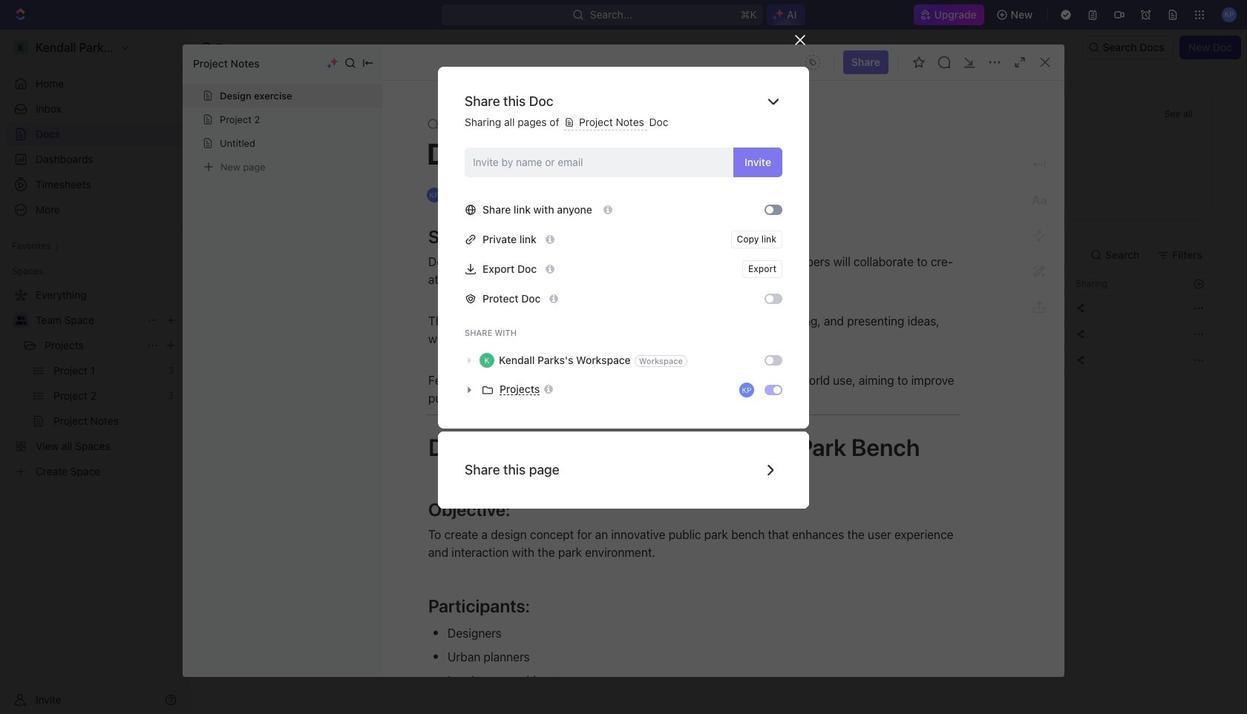 Task type: locate. For each thing, give the bounding box(es) containing it.
tree
[[6, 284, 183, 484]]

table
[[225, 272, 1212, 374]]

sidebar navigation
[[0, 30, 189, 715]]

cell
[[829, 296, 948, 321], [948, 296, 1067, 321], [948, 322, 1067, 347], [948, 348, 1067, 373]]

no favorited docs image
[[689, 124, 748, 183]]

user group image
[[15, 316, 26, 325]]

tab list
[[225, 238, 593, 272]]

3 row from the top
[[225, 321, 1212, 348]]

2 row from the top
[[225, 295, 1212, 322]]

Invite by name or email text field
[[473, 151, 728, 173]]

row
[[225, 272, 1212, 296], [225, 295, 1212, 322], [225, 321, 1212, 348], [225, 347, 1212, 374]]



Task type: describe. For each thing, give the bounding box(es) containing it.
1 row from the top
[[225, 272, 1212, 296]]

4 row from the top
[[225, 347, 1212, 374]]

tree inside sidebar navigation
[[6, 284, 183, 484]]



Task type: vqa. For each thing, say whether or not it's contained in the screenshot.
stronger.
no



